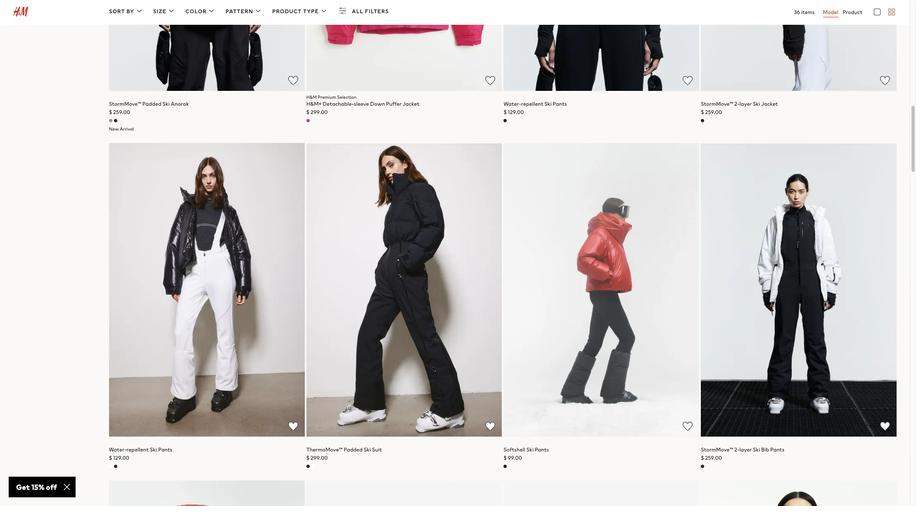 Task type: describe. For each thing, give the bounding box(es) containing it.
items
[[802, 8, 816, 16]]

259.00 inside stormmove™ 2-layer ski jacket $ 259.00
[[706, 108, 723, 116]]

h&m+ detachable-sleeve down puffer jacket link
[[307, 100, 420, 108]]

sleeve
[[354, 100, 369, 108]]

repellent for leftmost water-repellent ski pants link
[[127, 446, 149, 454]]

129.00 for water-repellent ski pants link to the top
[[508, 108, 524, 116]]

softshell
[[504, 446, 526, 454]]

stormmove™ padded ski anorak $ 259.00
[[109, 100, 189, 116]]

stormmove™ 2-layer ski jacket link
[[702, 100, 779, 108]]

softshell ski pantsmodel image
[[504, 143, 700, 437]]

layer for bib
[[740, 446, 753, 454]]

padded for stormmove™
[[143, 100, 162, 108]]

stormmove™ padded ski anorakmodel image
[[109, 0, 305, 91]]

ski inside stormmove™ padded ski anorak $ 259.00
[[163, 100, 170, 108]]

size
[[153, 7, 167, 15]]

water-repellent neck gaitermodel image
[[504, 481, 700, 506]]

all
[[352, 7, 364, 15]]

ski inside the thermomove™ padded ski suit $ 299.00
[[364, 446, 371, 454]]

pants inside stormmove™ 2-layer ski bib pants $ 259.00
[[771, 446, 785, 454]]

sort by button
[[109, 6, 144, 17]]

product for product
[[844, 8, 863, 16]]

thermomove™ insulated jacketmodel image
[[702, 481, 898, 506]]

pattern button
[[226, 6, 263, 17]]

selection
[[337, 94, 357, 101]]

259.00 inside stormmove™ 2-layer ski bib pants $ 259.00
[[706, 454, 723, 462]]

suit
[[372, 446, 382, 454]]

repellent for water-repellent ski pants link to the top
[[522, 100, 544, 108]]

layer for jacket
[[740, 100, 753, 108]]

$ inside h&m premium selection h&m+ detachable-sleeve down puffer jacket $ 299.00
[[307, 108, 310, 116]]

new arrival
[[109, 126, 134, 132]]

299.00 inside h&m premium selection h&m+ detachable-sleeve down puffer jacket $ 299.00
[[311, 108, 328, 116]]

$ inside stormmove™ 2-layer ski jacket $ 259.00
[[702, 108, 705, 116]]

thermomove™
[[307, 446, 343, 454]]

water-repellent ski pantsmodel image for leftmost water-repellent ski pants link
[[109, 143, 305, 437]]

h&m+
[[307, 100, 322, 108]]

ski inside stormmove™ 2-layer ski bib pants $ 259.00
[[754, 446, 761, 454]]

down
[[371, 100, 385, 108]]

all filters
[[352, 7, 389, 15]]

thermomove™ down puffer ski jacketmodel image
[[109, 481, 305, 506]]

type
[[303, 7, 319, 15]]

36 items
[[795, 8, 816, 16]]

$ inside stormmove™ 2-layer ski bib pants $ 259.00
[[702, 454, 705, 462]]

puffer
[[386, 100, 402, 108]]

stormmove™ 2-layer ski jacket $ 259.00
[[702, 100, 779, 116]]

h&m+ detachable-sleeve down puffer jacketmodel image
[[307, 0, 503, 91]]

299.00 inside the thermomove™ padded ski suit $ 299.00
[[311, 454, 328, 462]]

sort
[[109, 7, 125, 15]]

pattern
[[226, 7, 254, 15]]

jacket inside stormmove™ 2-layer ski jacket $ 259.00
[[762, 100, 779, 108]]



Task type: vqa. For each thing, say whether or not it's contained in the screenshot.


Task type: locate. For each thing, give the bounding box(es) containing it.
water-repellent ski pants $ 129.00 for water-repellent ski pants link to the top
[[504, 100, 567, 116]]

stormmove™ inside stormmove™ padded ski anorak $ 259.00
[[109, 100, 141, 108]]

water-repellent ski pants $ 129.00 for leftmost water-repellent ski pants link
[[109, 446, 172, 462]]

stormmove™ for stormmove™ 2-layer ski jacket $ 259.00
[[702, 100, 734, 108]]

ski
[[163, 100, 170, 108], [545, 100, 552, 108], [754, 100, 761, 108], [150, 446, 157, 454], [364, 446, 371, 454], [527, 446, 534, 454], [754, 446, 761, 454]]

2- for bib
[[735, 446, 740, 454]]

0 vertical spatial water-repellent ski pantsmodel image
[[504, 0, 700, 91]]

1 vertical spatial padded
[[344, 446, 363, 454]]

stormmove™ 2-layer ski jacketmodel image
[[702, 0, 898, 91]]

299.00 down h&m+
[[311, 108, 328, 116]]

2- for jacket
[[735, 100, 740, 108]]

259.00 down stormmove™ 2-layer ski bib pants link
[[706, 454, 723, 462]]

1 horizontal spatial repellent
[[522, 100, 544, 108]]

0 horizontal spatial padded
[[143, 100, 162, 108]]

new
[[109, 126, 119, 132]]

product type
[[273, 7, 319, 15]]

0 horizontal spatial water-repellent ski pants link
[[109, 446, 172, 454]]

water-repellent ski pants $ 129.00
[[504, 100, 567, 116], [109, 446, 172, 462]]

1 horizontal spatial 129.00
[[508, 108, 524, 116]]

filters
[[365, 7, 389, 15]]

$ inside stormmove™ padded ski anorak $ 259.00
[[109, 108, 112, 116]]

pants inside softshell ski pants $ 99.00
[[535, 446, 549, 454]]

seamless wool-blend sports balaclavamodel image
[[307, 481, 503, 506]]

$ inside softshell ski pants $ 99.00
[[504, 454, 507, 462]]

jacket
[[403, 100, 420, 108], [762, 100, 779, 108]]

product for product type
[[273, 7, 302, 15]]

0 horizontal spatial water-
[[109, 446, 127, 454]]

product left type
[[273, 7, 302, 15]]

1 horizontal spatial padded
[[344, 446, 363, 454]]

0 horizontal spatial water-repellent ski pantsmodel image
[[109, 143, 305, 437]]

1 vertical spatial water-repellent ski pantsmodel image
[[109, 143, 305, 437]]

1 299.00 from the top
[[311, 108, 328, 116]]

anorak
[[171, 100, 189, 108]]

1 vertical spatial layer
[[740, 446, 753, 454]]

layer inside stormmove™ 2-layer ski jacket $ 259.00
[[740, 100, 753, 108]]

model
[[824, 8, 839, 16]]

0 vertical spatial layer
[[740, 100, 753, 108]]

bib
[[762, 446, 770, 454]]

259.00 up new arrival at the top left of page
[[113, 108, 130, 116]]

water- for water-repellent ski pants link to the top
[[504, 100, 522, 108]]

thermomove™ padded ski suitmodel image
[[307, 143, 503, 437]]

0 vertical spatial 129.00
[[508, 108, 524, 116]]

1 horizontal spatial water-
[[504, 100, 522, 108]]

padded
[[143, 100, 162, 108], [344, 446, 363, 454]]

stormmove™ 2-layer ski bib pants link
[[702, 446, 785, 454]]

0 horizontal spatial product
[[273, 7, 302, 15]]

softshell ski pants $ 99.00
[[504, 446, 549, 462]]

2- inside stormmove™ 2-layer ski jacket $ 259.00
[[735, 100, 740, 108]]

color button
[[186, 6, 217, 17]]

padded for thermomove™
[[344, 446, 363, 454]]

ski inside softshell ski pants $ 99.00
[[527, 446, 534, 454]]

0 vertical spatial water-
[[504, 100, 522, 108]]

water-repellent ski pantsmodel image for water-repellent ski pants link to the top
[[504, 0, 700, 91]]

stormmove™
[[109, 100, 141, 108], [702, 100, 734, 108], [702, 446, 734, 454]]

0 horizontal spatial water-repellent ski pants $ 129.00
[[109, 446, 172, 462]]

0 horizontal spatial repellent
[[127, 446, 149, 454]]

water-repellent ski pantsmodel image
[[504, 0, 700, 91], [109, 143, 305, 437]]

1 horizontal spatial water-repellent ski pantsmodel image
[[504, 0, 700, 91]]

layer inside stormmove™ 2-layer ski bib pants $ 259.00
[[740, 446, 753, 454]]

2- inside stormmove™ 2-layer ski bib pants $ 259.00
[[735, 446, 740, 454]]

1 2- from the top
[[735, 100, 740, 108]]

0 vertical spatial 2-
[[735, 100, 740, 108]]

1 horizontal spatial product
[[844, 8, 863, 16]]

layer
[[740, 100, 753, 108], [740, 446, 753, 454]]

stormmove™ 2-layer ski bib pantsmodel image
[[702, 143, 898, 437]]

stormmove™ 2-layer ski bib pants $ 259.00
[[702, 446, 785, 462]]

2 jacket from the left
[[762, 100, 779, 108]]

0 horizontal spatial 129.00
[[113, 454, 129, 462]]

softshell ski pants link
[[504, 446, 549, 454]]

259.00
[[113, 108, 130, 116], [706, 108, 723, 116], [706, 454, 723, 462]]

h&m premium selection h&m+ detachable-sleeve down puffer jacket $ 299.00
[[307, 94, 420, 116]]

size button
[[153, 6, 177, 17]]

stormmove™ padded ski anorak link
[[109, 100, 189, 108]]

129.00 for leftmost water-repellent ski pants link
[[113, 454, 129, 462]]

stormmove™ for stormmove™ padded ski anorak $ 259.00
[[109, 100, 141, 108]]

1 jacket from the left
[[403, 100, 420, 108]]

36
[[795, 8, 801, 16]]

sort by
[[109, 7, 134, 15]]

1 horizontal spatial water-repellent ski pants $ 129.00
[[504, 100, 567, 116]]

premium
[[318, 94, 336, 101]]

1 layer from the top
[[740, 100, 753, 108]]

padded inside the thermomove™ padded ski suit $ 299.00
[[344, 446, 363, 454]]

99.00
[[508, 454, 523, 462]]

water- for leftmost water-repellent ski pants link
[[109, 446, 127, 454]]

stormmove™ inside stormmove™ 2-layer ski bib pants $ 259.00
[[702, 446, 734, 454]]

padded left suit
[[344, 446, 363, 454]]

2 layer from the top
[[740, 446, 753, 454]]

0 vertical spatial water-repellent ski pants $ 129.00
[[504, 100, 567, 116]]

129.00
[[508, 108, 524, 116], [113, 454, 129, 462]]

1 horizontal spatial water-repellent ski pants link
[[504, 100, 567, 108]]

259.00 down stormmove™ 2-layer ski jacket link
[[706, 108, 723, 116]]

2-
[[735, 100, 740, 108], [735, 446, 740, 454]]

padded left anorak
[[143, 100, 162, 108]]

1 vertical spatial 299.00
[[311, 454, 328, 462]]

2 299.00 from the top
[[311, 454, 328, 462]]

pants
[[553, 100, 567, 108], [158, 446, 172, 454], [535, 446, 549, 454], [771, 446, 785, 454]]

$
[[109, 108, 112, 116], [307, 108, 310, 116], [504, 108, 507, 116], [702, 108, 705, 116], [109, 454, 112, 462], [307, 454, 310, 462], [504, 454, 507, 462], [702, 454, 705, 462]]

padded inside stormmove™ padded ski anorak $ 259.00
[[143, 100, 162, 108]]

jacket inside h&m premium selection h&m+ detachable-sleeve down puffer jacket $ 299.00
[[403, 100, 420, 108]]

1 horizontal spatial jacket
[[762, 100, 779, 108]]

color
[[186, 7, 207, 15]]

0 vertical spatial water-repellent ski pants link
[[504, 100, 567, 108]]

1 vertical spatial water-repellent ski pants $ 129.00
[[109, 446, 172, 462]]

thermomove™ padded ski suit $ 299.00
[[307, 446, 382, 462]]

all filters button
[[338, 6, 398, 17]]

0 vertical spatial padded
[[143, 100, 162, 108]]

stormmove™ for stormmove™ 2-layer ski bib pants $ 259.00
[[702, 446, 734, 454]]

by
[[127, 7, 134, 15]]

product right "model"
[[844, 8, 863, 16]]

product
[[273, 7, 302, 15], [844, 8, 863, 16]]

1 vertical spatial water-repellent ski pants link
[[109, 446, 172, 454]]

repellent
[[522, 100, 544, 108], [127, 446, 149, 454]]

stormmove™ inside stormmove™ 2-layer ski jacket $ 259.00
[[702, 100, 734, 108]]

2 2- from the top
[[735, 446, 740, 454]]

0 horizontal spatial jacket
[[403, 100, 420, 108]]

299.00
[[311, 108, 328, 116], [311, 454, 328, 462]]

thermomove™ padded ski suit link
[[307, 446, 382, 454]]

1 vertical spatial 2-
[[735, 446, 740, 454]]

product inside dropdown button
[[273, 7, 302, 15]]

0 vertical spatial 299.00
[[311, 108, 328, 116]]

$ inside the thermomove™ padded ski suit $ 299.00
[[307, 454, 310, 462]]

299.00 down the thermomove™
[[311, 454, 328, 462]]

1 vertical spatial repellent
[[127, 446, 149, 454]]

product type button
[[273, 6, 329, 17]]

water-repellent ski pants link
[[504, 100, 567, 108], [109, 446, 172, 454]]

water-
[[504, 100, 522, 108], [109, 446, 127, 454]]

0 vertical spatial repellent
[[522, 100, 544, 108]]

1 vertical spatial 129.00
[[113, 454, 129, 462]]

259.00 inside stormmove™ padded ski anorak $ 259.00
[[113, 108, 130, 116]]

detachable-
[[323, 100, 354, 108]]

1 vertical spatial water-
[[109, 446, 127, 454]]

ski inside stormmove™ 2-layer ski jacket $ 259.00
[[754, 100, 761, 108]]

arrival
[[120, 126, 134, 132]]

h&m
[[307, 94, 317, 101]]



